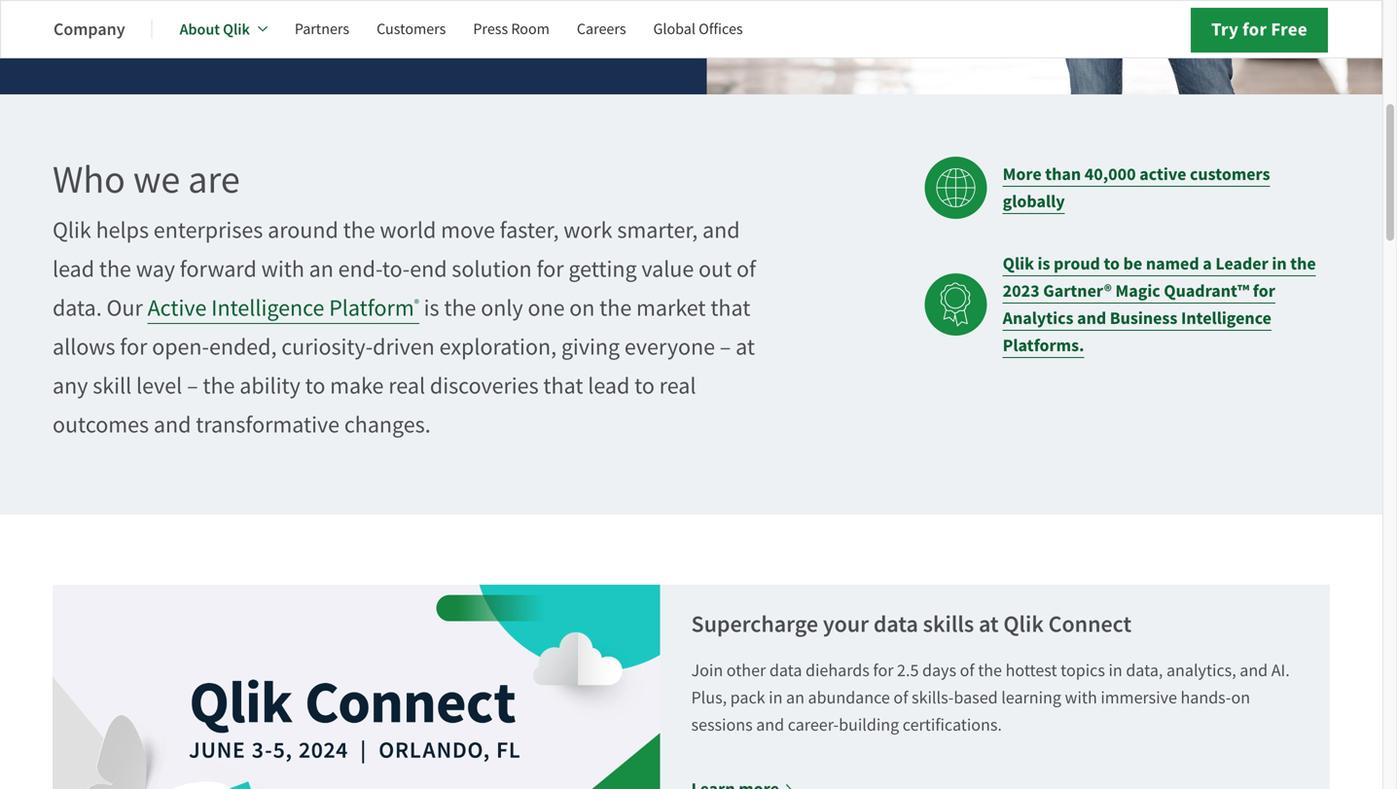 Task type: locate. For each thing, give the bounding box(es) containing it.
transformative
[[196, 410, 340, 440]]

everyone
[[625, 332, 715, 362]]

in right pack
[[769, 687, 783, 709]]

to left be in the top right of the page
[[1104, 252, 1120, 276]]

to down 'everyone'
[[635, 371, 655, 401]]

the
[[343, 216, 375, 245], [1291, 252, 1317, 276], [99, 255, 131, 284], [444, 294, 476, 323], [600, 294, 632, 323], [203, 371, 235, 401], [978, 660, 1003, 682]]

to
[[1104, 252, 1120, 276], [305, 371, 325, 401], [635, 371, 655, 401]]

learning
[[1002, 687, 1062, 709]]

data inside the join other data diehards for 2.5 days of the hottest topics in data, analytics, and ai. plus, pack in an abundance of skills-based learning with immersive hands-on sessions and career-building certifications.
[[770, 660, 802, 682]]

0 horizontal spatial real
[[389, 371, 425, 401]]

abundance
[[808, 687, 890, 709]]

pack
[[731, 687, 766, 709]]

2 horizontal spatial to
[[1104, 252, 1120, 276]]

an inside the join other data diehards for 2.5 days of the hottest topics in data, analytics, and ai. plus, pack in an abundance of skills-based learning with immersive hands-on sessions and career-building certifications.
[[787, 687, 805, 709]]

a
[[1203, 252, 1213, 276]]

qlik right about
[[223, 19, 250, 39]]

data
[[874, 609, 919, 640], [770, 660, 802, 682]]

for up one
[[537, 255, 564, 284]]

based
[[954, 687, 998, 709]]

0 vertical spatial in
[[1273, 252, 1287, 276]]

data right other
[[770, 660, 802, 682]]

1 real from the left
[[389, 371, 425, 401]]

join
[[692, 660, 723, 682]]

1 horizontal spatial –
[[720, 332, 731, 362]]

1 horizontal spatial intelligence
[[1182, 307, 1272, 330]]

1 horizontal spatial on
[[1232, 687, 1251, 709]]

with down topics
[[1065, 687, 1098, 709]]

qlik up 'hottest'
[[1004, 609, 1044, 640]]

real
[[389, 371, 425, 401], [660, 371, 696, 401]]

1 vertical spatial an
[[787, 687, 805, 709]]

are
[[188, 155, 240, 205]]

who we are
[[53, 155, 240, 205]]

at right skills
[[979, 609, 999, 640]]

1 horizontal spatial lead
[[588, 371, 630, 401]]

and up out
[[703, 216, 740, 245]]

and
[[703, 216, 740, 245], [1078, 307, 1107, 330], [154, 410, 191, 440], [1240, 660, 1268, 682], [757, 714, 785, 736]]

an left the end-
[[309, 255, 334, 284]]

platforms.
[[1003, 334, 1085, 357]]

real down driven at left
[[389, 371, 425, 401]]

about
[[180, 19, 220, 39]]

on right one
[[570, 294, 595, 323]]

global offices
[[654, 19, 743, 39]]

1 vertical spatial lead
[[588, 371, 630, 401]]

1 horizontal spatial an
[[787, 687, 805, 709]]

an
[[309, 255, 334, 284], [787, 687, 805, 709]]

0 horizontal spatial at
[[736, 332, 755, 362]]

and down level
[[154, 410, 191, 440]]

partners
[[295, 19, 350, 39]]

0 horizontal spatial data
[[770, 660, 802, 682]]

leader
[[1216, 252, 1269, 276]]

the inside qlik is proud to be named a leader in the 2023 gartner® magic quadrant™ for analytics and business intelligence platforms.
[[1291, 252, 1317, 276]]

1 horizontal spatial real
[[660, 371, 696, 401]]

–
[[720, 332, 731, 362], [187, 371, 198, 401]]

1 horizontal spatial data
[[874, 609, 919, 640]]

who
[[53, 155, 125, 205]]

0 vertical spatial on
[[570, 294, 595, 323]]

intelligence up ended,
[[211, 294, 325, 323]]

intelligence
[[211, 294, 325, 323], [1182, 307, 1272, 330]]

qlik is proud to be named a leader in the 2023 gartner® magic quadrant™ for analytics and business intelligence platforms. link
[[1003, 250, 1331, 359]]

about qlik
[[180, 19, 250, 39]]

intelligence down quadrant™
[[1182, 307, 1272, 330]]

0 horizontal spatial is
[[424, 294, 440, 323]]

move
[[441, 216, 495, 245]]

on down analytics,
[[1232, 687, 1251, 709]]

make
[[330, 371, 384, 401]]

in right leader
[[1273, 252, 1287, 276]]

1 vertical spatial is
[[424, 294, 440, 323]]

for down leader
[[1254, 279, 1276, 303]]

0 vertical spatial data
[[874, 609, 919, 640]]

0 vertical spatial that
[[711, 294, 751, 323]]

1 horizontal spatial in
[[1109, 660, 1123, 682]]

in left data,
[[1109, 660, 1123, 682]]

1 horizontal spatial to
[[635, 371, 655, 401]]

0 vertical spatial an
[[309, 255, 334, 284]]

with inside the join other data diehards for 2.5 days of the hottest topics in data, analytics, and ai. plus, pack in an abundance of skills-based learning with immersive hands-on sessions and career-building certifications.
[[1065, 687, 1098, 709]]

of down 2.5 on the bottom right
[[894, 687, 909, 709]]

gartner®
[[1044, 279, 1113, 303]]

0 horizontal spatial –
[[187, 371, 198, 401]]

0 vertical spatial at
[[736, 332, 755, 362]]

2.5
[[897, 660, 919, 682]]

1 vertical spatial on
[[1232, 687, 1251, 709]]

forward
[[180, 255, 257, 284]]

business
[[1110, 307, 1178, 330]]

data for your
[[874, 609, 919, 640]]

qlik up "2023"
[[1003, 252, 1035, 276]]

of right out
[[737, 255, 756, 284]]

0 vertical spatial with
[[261, 255, 305, 284]]

0 vertical spatial lead
[[53, 255, 94, 284]]

is the only one on the market that allows for open-ended, curiosity-driven exploration, giving everyone – at any skill level – the ability to make real discoveries that lead to real outcomes and transformative changes.
[[53, 294, 755, 440]]

with up active intelligence platform ®
[[261, 255, 305, 284]]

for left 2.5 on the bottom right
[[873, 660, 894, 682]]

for inside the is the only one on the market that allows for open-ended, curiosity-driven exploration, giving everyone – at any skill level – the ability to make real discoveries that lead to real outcomes and transformative changes.
[[120, 332, 147, 362]]

0 horizontal spatial on
[[570, 294, 595, 323]]

to down "curiosity-" at the top of the page
[[305, 371, 325, 401]]

is left proud
[[1038, 252, 1051, 276]]

that down out
[[711, 294, 751, 323]]

real down 'everyone'
[[660, 371, 696, 401]]

our
[[107, 294, 143, 323]]

data,
[[1127, 660, 1164, 682]]

lead inside the is the only one on the market that allows for open-ended, curiosity-driven exploration, giving everyone – at any skill level – the ability to make real discoveries that lead to real outcomes and transformative changes.
[[588, 371, 630, 401]]

the right leader
[[1291, 252, 1317, 276]]

and inside the is the only one on the market that allows for open-ended, curiosity-driven exploration, giving everyone – at any skill level – the ability to make real discoveries that lead to real outcomes and transformative changes.
[[154, 410, 191, 440]]

0 horizontal spatial that
[[544, 371, 583, 401]]

at inside the is the only one on the market that allows for open-ended, curiosity-driven exploration, giving everyone – at any skill level – the ability to make real discoveries that lead to real outcomes and transformative changes.
[[736, 332, 755, 362]]

to-
[[382, 255, 410, 284]]

customers
[[377, 19, 446, 39]]

0 vertical spatial is
[[1038, 252, 1051, 276]]

careers link
[[577, 6, 626, 53]]

and down pack
[[757, 714, 785, 736]]

analytics,
[[1167, 660, 1237, 682]]

at right 'everyone'
[[736, 332, 755, 362]]

press room
[[473, 19, 550, 39]]

is inside qlik is proud to be named a leader in the 2023 gartner® magic quadrant™ for analytics and business intelligence platforms.
[[1038, 252, 1051, 276]]

work
[[564, 216, 613, 245]]

– right 'everyone'
[[720, 332, 731, 362]]

1 vertical spatial data
[[770, 660, 802, 682]]

2 vertical spatial of
[[894, 687, 909, 709]]

data for other
[[770, 660, 802, 682]]

is
[[1038, 252, 1051, 276], [424, 294, 440, 323]]

try for free link
[[1191, 8, 1329, 53]]

2 horizontal spatial in
[[1273, 252, 1287, 276]]

for inside qlik helps enterprises around the world move faster, work smarter, and lead the way forward with an end-to-end solution for getting value out of data. our
[[537, 255, 564, 284]]

1 horizontal spatial of
[[894, 687, 909, 709]]

skills
[[923, 609, 975, 640]]

lead down giving
[[588, 371, 630, 401]]

for right try
[[1243, 17, 1268, 42]]

1 vertical spatial in
[[1109, 660, 1123, 682]]

0 horizontal spatial lead
[[53, 255, 94, 284]]

2 vertical spatial in
[[769, 687, 783, 709]]

and down gartner®
[[1078, 307, 1107, 330]]

magic
[[1116, 279, 1161, 303]]

0 vertical spatial of
[[737, 255, 756, 284]]

be
[[1124, 252, 1143, 276]]

curiosity-
[[282, 332, 373, 362]]

0 vertical spatial –
[[720, 332, 731, 362]]

is right ®
[[424, 294, 440, 323]]

an up career-
[[787, 687, 805, 709]]

skill
[[93, 371, 132, 401]]

qlik inside "company" menu bar
[[223, 19, 250, 39]]

for down our at the left top of the page
[[120, 332, 147, 362]]

– right level
[[187, 371, 198, 401]]

1 horizontal spatial with
[[1065, 687, 1098, 709]]

the down the "getting"
[[600, 294, 632, 323]]

1 vertical spatial with
[[1065, 687, 1098, 709]]

qlik is proud to be named a leader in the 2023 gartner® magic quadrant™ for analytics and business intelligence platforms.
[[1003, 252, 1317, 357]]

1 vertical spatial of
[[960, 660, 975, 682]]

1 horizontal spatial at
[[979, 609, 999, 640]]

with
[[261, 255, 305, 284], [1065, 687, 1098, 709]]

that down giving
[[544, 371, 583, 401]]

lead up the data.
[[53, 255, 94, 284]]

solution
[[452, 255, 532, 284]]

the up based
[[978, 660, 1003, 682]]

at
[[736, 332, 755, 362], [979, 609, 999, 640]]

0 horizontal spatial an
[[309, 255, 334, 284]]

0 horizontal spatial with
[[261, 255, 305, 284]]

driven
[[373, 332, 435, 362]]

1 horizontal spatial is
[[1038, 252, 1051, 276]]

any
[[53, 371, 88, 401]]

customers link
[[377, 6, 446, 53]]

company
[[54, 18, 125, 41]]

qlik left helps
[[53, 216, 91, 245]]

of right days
[[960, 660, 975, 682]]

0 horizontal spatial in
[[769, 687, 783, 709]]

qlik
[[223, 19, 250, 39], [53, 216, 91, 245], [1003, 252, 1035, 276], [1004, 609, 1044, 640]]

0 horizontal spatial of
[[737, 255, 756, 284]]

for inside qlik is proud to be named a leader in the 2023 gartner® magic quadrant™ for analytics and business intelligence platforms.
[[1254, 279, 1276, 303]]

data up 2.5 on the bottom right
[[874, 609, 919, 640]]

to inside qlik is proud to be named a leader in the 2023 gartner® magic quadrant™ for analytics and business intelligence platforms.
[[1104, 252, 1120, 276]]

the down helps
[[99, 255, 131, 284]]

lead
[[53, 255, 94, 284], [588, 371, 630, 401]]

2023
[[1003, 279, 1040, 303]]

on inside the is the only one on the market that allows for open-ended, curiosity-driven exploration, giving everyone – at any skill level – the ability to make real discoveries that lead to real outcomes and transformative changes.
[[570, 294, 595, 323]]

for
[[1243, 17, 1268, 42], [537, 255, 564, 284], [1254, 279, 1276, 303], [120, 332, 147, 362], [873, 660, 894, 682]]



Task type: vqa. For each thing, say whether or not it's contained in the screenshot.
building
yes



Task type: describe. For each thing, give the bounding box(es) containing it.
supercharge your data skills at qlik connect
[[692, 609, 1132, 640]]

open-
[[152, 332, 209, 362]]

hands-
[[1181, 687, 1232, 709]]

more
[[1003, 163, 1042, 186]]

qlik inside qlik helps enterprises around the world move faster, work smarter, and lead the way forward with an end-to-end solution for getting value out of data. our
[[53, 216, 91, 245]]

join other data diehards for 2.5 days of the hottest topics in data, analytics, and ai. plus, pack in an abundance of skills-based learning with immersive hands-on sessions and career-building certifications.
[[692, 660, 1290, 736]]

hottest
[[1006, 660, 1058, 682]]

ai.
[[1272, 660, 1290, 682]]

diehards
[[806, 660, 870, 682]]

intelligence inside qlik is proud to be named a leader in the 2023 gartner® magic quadrant™ for analytics and business intelligence platforms.
[[1182, 307, 1272, 330]]

1 vertical spatial –
[[187, 371, 198, 401]]

skills-
[[912, 687, 954, 709]]

end-
[[338, 255, 382, 284]]

partners link
[[295, 6, 350, 53]]

platform
[[329, 294, 414, 323]]

lead inside qlik helps enterprises around the world move faster, work smarter, and lead the way forward with an end-to-end solution for getting value out of data. our
[[53, 255, 94, 284]]

building
[[839, 714, 900, 736]]

the down ended,
[[203, 371, 235, 401]]

world
[[380, 216, 436, 245]]

one
[[528, 294, 565, 323]]

changes.
[[344, 410, 431, 440]]

enterprises
[[154, 216, 263, 245]]

with inside qlik helps enterprises around the world move faster, work smarter, and lead the way forward with an end-to-end solution for getting value out of data. our
[[261, 255, 305, 284]]

other
[[727, 660, 766, 682]]

an inside qlik helps enterprises around the world move faster, work smarter, and lead the way forward with an end-to-end solution for getting value out of data. our
[[309, 255, 334, 284]]

data.
[[53, 294, 102, 323]]

qlik inside qlik is proud to be named a leader in the 2023 gartner® magic quadrant™ for analytics and business intelligence platforms.
[[1003, 252, 1035, 276]]

global offices link
[[654, 6, 743, 53]]

try
[[1212, 17, 1239, 42]]

level
[[136, 371, 182, 401]]

about qlik link
[[180, 6, 268, 53]]

faster,
[[500, 216, 559, 245]]

your
[[823, 609, 869, 640]]

in inside qlik is proud to be named a leader in the 2023 gartner® magic quadrant™ for analytics and business intelligence platforms.
[[1273, 252, 1287, 276]]

of inside qlik helps enterprises around the world move faster, work smarter, and lead the way forward with an end-to-end solution for getting value out of data. our
[[737, 255, 756, 284]]

way
[[136, 255, 175, 284]]

we
[[133, 155, 180, 205]]

room
[[511, 19, 550, 39]]

more than 40,000 active customers globally link
[[1003, 161, 1331, 215]]

outcomes
[[53, 410, 149, 440]]

certifications.
[[903, 714, 1002, 736]]

1 vertical spatial at
[[979, 609, 999, 640]]

globally
[[1003, 190, 1066, 213]]

1 horizontal spatial that
[[711, 294, 751, 323]]

getting
[[569, 255, 637, 284]]

around
[[268, 216, 339, 245]]

free
[[1272, 17, 1308, 42]]

career-
[[788, 714, 839, 736]]

the up the end-
[[343, 216, 375, 245]]

qlik helps enterprises around the world move faster, work smarter, and lead the way forward with an end-to-end solution for getting value out of data. our
[[53, 216, 756, 323]]

2 real from the left
[[660, 371, 696, 401]]

the inside the join other data diehards for 2.5 days of the hottest topics in data, analytics, and ai. plus, pack in an abundance of skills-based learning with immersive hands-on sessions and career-building certifications.
[[978, 660, 1003, 682]]

analytics
[[1003, 307, 1074, 330]]

active
[[148, 294, 207, 323]]

market
[[637, 294, 706, 323]]

only
[[481, 294, 523, 323]]

®
[[414, 296, 419, 311]]

company menu bar
[[54, 6, 771, 53]]

exploration,
[[440, 332, 557, 362]]

value
[[642, 255, 694, 284]]

the left only
[[444, 294, 476, 323]]

out
[[699, 255, 732, 284]]

more than 40,000 active customers globally
[[1003, 163, 1271, 213]]

ended,
[[209, 332, 277, 362]]

on inside the join other data diehards for 2.5 days of the hottest topics in data, analytics, and ai. plus, pack in an abundance of skills-based learning with immersive hands-on sessions and career-building certifications.
[[1232, 687, 1251, 709]]

customers
[[1190, 163, 1271, 186]]

offices
[[699, 19, 743, 39]]

try for free
[[1212, 17, 1308, 42]]

40,000
[[1085, 163, 1137, 186]]

and left ai.
[[1240, 660, 1268, 682]]

connect
[[1049, 609, 1132, 640]]

allows
[[53, 332, 115, 362]]

named
[[1146, 252, 1200, 276]]

press room link
[[473, 6, 550, 53]]

than
[[1046, 163, 1082, 186]]

discoveries
[[430, 371, 539, 401]]

is inside the is the only one on the market that allows for open-ended, curiosity-driven exploration, giving everyone – at any skill level – the ability to make real discoveries that lead to real outcomes and transformative changes.
[[424, 294, 440, 323]]

and inside qlik is proud to be named a leader in the 2023 gartner® magic quadrant™ for analytics and business intelligence platforms.
[[1078, 307, 1107, 330]]

for inside the join other data diehards for 2.5 days of the hottest topics in data, analytics, and ai. plus, pack in an abundance of skills-based learning with immersive hands-on sessions and career-building certifications.
[[873, 660, 894, 682]]

giving
[[561, 332, 620, 362]]

ability
[[240, 371, 301, 401]]

and inside qlik helps enterprises around the world move faster, work smarter, and lead the way forward with an end-to-end solution for getting value out of data. our
[[703, 216, 740, 245]]

sessions
[[692, 714, 753, 736]]

0 horizontal spatial to
[[305, 371, 325, 401]]

press
[[473, 19, 508, 39]]

immersive
[[1101, 687, 1178, 709]]

0 horizontal spatial intelligence
[[211, 294, 325, 323]]

days
[[923, 660, 957, 682]]

global
[[654, 19, 696, 39]]

1 vertical spatial that
[[544, 371, 583, 401]]

active intelligence platform ®
[[148, 294, 419, 323]]

quadrant™
[[1164, 279, 1250, 303]]

plus,
[[692, 687, 727, 709]]

2 horizontal spatial of
[[960, 660, 975, 682]]

topics
[[1061, 660, 1106, 682]]

careers
[[577, 19, 626, 39]]



